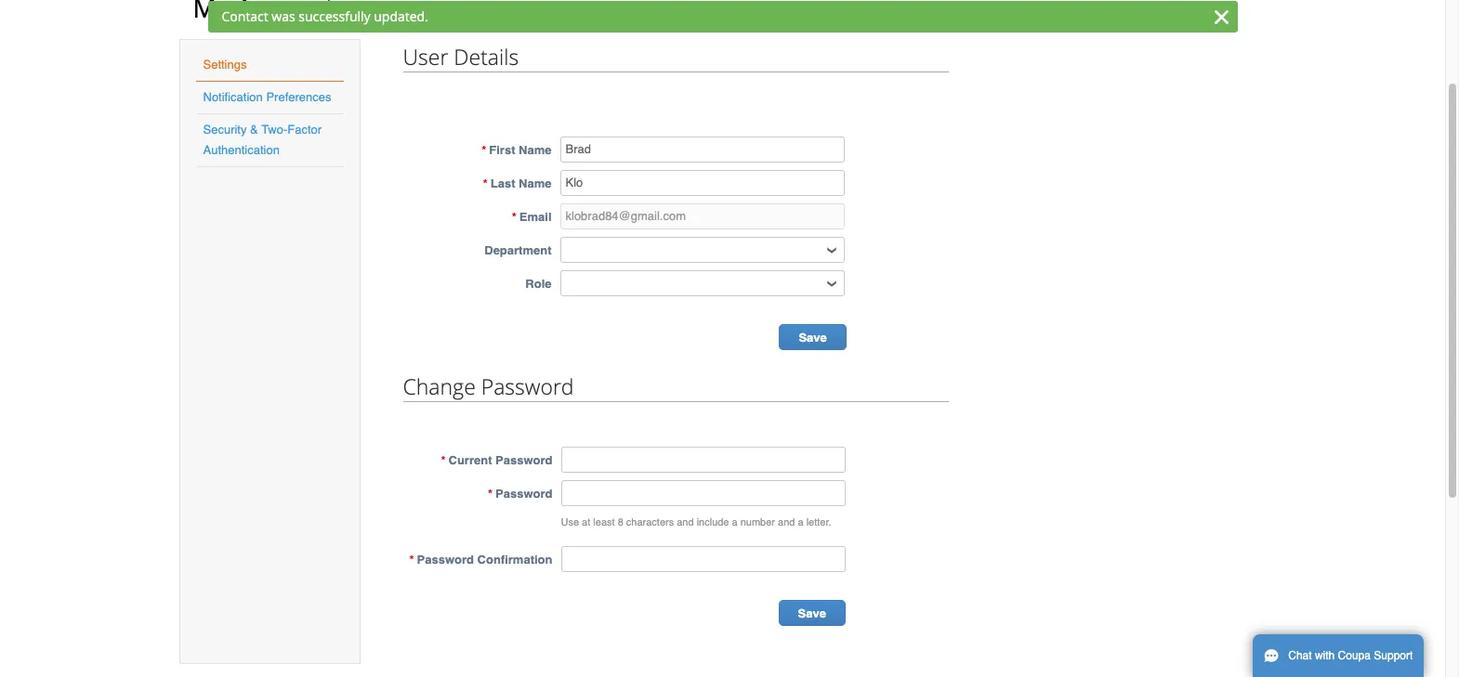 Task type: locate. For each thing, give the bounding box(es) containing it.
password
[[481, 372, 574, 402], [496, 454, 553, 468], [496, 487, 553, 501], [417, 553, 474, 567]]

save
[[799, 331, 827, 345], [798, 607, 826, 621]]

None text field
[[560, 137, 845, 163], [560, 170, 845, 196], [560, 137, 845, 163], [560, 170, 845, 196]]

name right last
[[519, 177, 552, 191]]

preferences
[[266, 90, 331, 104]]

characters
[[626, 517, 674, 529]]

chat
[[1289, 650, 1312, 663]]

name
[[519, 143, 552, 157], [519, 177, 552, 191]]

two-
[[261, 123, 288, 137]]

name right the first
[[519, 143, 552, 157]]

password up * current password
[[481, 372, 574, 402]]

1 and from the left
[[677, 517, 694, 529]]

* for * first name
[[482, 143, 486, 157]]

use at least 8 characters and include a number and a letter.
[[561, 517, 832, 529]]

0 vertical spatial name
[[519, 143, 552, 157]]

8
[[618, 517, 624, 529]]

a
[[732, 517, 738, 529], [798, 517, 804, 529]]

role
[[526, 277, 552, 291]]

0 horizontal spatial and
[[677, 517, 694, 529]]

password for * password confirmation
[[417, 553, 474, 567]]

2 name from the top
[[519, 177, 552, 191]]

* for * email
[[512, 210, 517, 224]]

last
[[491, 177, 515, 191]]

None text field
[[560, 204, 845, 230]]

current
[[449, 454, 492, 468]]

1 horizontal spatial and
[[778, 517, 795, 529]]

1 horizontal spatial a
[[798, 517, 804, 529]]

0 horizontal spatial a
[[732, 517, 738, 529]]

password left confirmation
[[417, 553, 474, 567]]

1 vertical spatial name
[[519, 177, 552, 191]]

* password confirmation
[[410, 553, 553, 567]]

and
[[677, 517, 694, 529], [778, 517, 795, 529]]

confirmation
[[477, 553, 553, 567]]

email
[[519, 210, 552, 224]]

* current password
[[441, 454, 553, 468]]

password down * current password
[[496, 487, 553, 501]]

a right include
[[732, 517, 738, 529]]

settings
[[341, 0, 404, 22], [203, 58, 247, 72]]

save button
[[779, 324, 847, 350], [779, 601, 846, 627]]

1 vertical spatial settings
[[203, 58, 247, 72]]

contact
[[222, 7, 268, 25]]

settings up notification
[[203, 58, 247, 72]]

* for * password
[[488, 487, 493, 501]]

1 name from the top
[[519, 143, 552, 157]]

None password field
[[561, 447, 845, 473], [561, 481, 845, 507], [561, 547, 845, 573], [561, 447, 845, 473], [561, 481, 845, 507], [561, 547, 845, 573]]

settings up user
[[341, 0, 404, 22]]

contact was successfully updated.
[[222, 7, 428, 25]]

and left include
[[677, 517, 694, 529]]

notification preferences
[[203, 90, 331, 104]]

user
[[403, 42, 448, 72]]

0 horizontal spatial settings
[[203, 58, 247, 72]]

0 vertical spatial save
[[799, 331, 827, 345]]

notification
[[203, 90, 263, 104]]

change password
[[403, 372, 574, 402]]

was
[[272, 7, 295, 25]]

*
[[482, 143, 486, 157], [483, 177, 488, 191], [512, 210, 517, 224], [441, 454, 446, 468], [488, 487, 493, 501], [410, 553, 414, 567]]

authentication
[[203, 143, 280, 157]]

0 vertical spatial settings
[[341, 0, 404, 22]]

* email
[[512, 210, 552, 224]]

* for * current password
[[441, 454, 446, 468]]

password for * password
[[496, 487, 553, 501]]

password for change password
[[481, 372, 574, 402]]

a left letter.
[[798, 517, 804, 529]]

and right number
[[778, 517, 795, 529]]

2 a from the left
[[798, 517, 804, 529]]

name for * first name
[[519, 143, 552, 157]]

least
[[593, 517, 615, 529]]

with
[[1315, 650, 1335, 663]]

coupa
[[1338, 650, 1371, 663]]

details
[[454, 42, 519, 72]]

* for * password confirmation
[[410, 553, 414, 567]]

updated.
[[374, 7, 428, 25]]

* last name
[[483, 177, 552, 191]]



Task type: vqa. For each thing, say whether or not it's contained in the screenshot.
SECURITY
yes



Task type: describe. For each thing, give the bounding box(es) containing it.
first
[[489, 143, 515, 157]]

chat with coupa support
[[1289, 650, 1413, 663]]

1 vertical spatial save
[[798, 607, 826, 621]]

number
[[741, 517, 775, 529]]

password up * password
[[496, 454, 553, 468]]

2 and from the left
[[778, 517, 795, 529]]

department
[[485, 244, 552, 258]]

support
[[1374, 650, 1413, 663]]

notification preferences link
[[203, 90, 331, 104]]

letter.
[[807, 517, 832, 529]]

0 vertical spatial save button
[[779, 324, 847, 350]]

successfully
[[299, 7, 371, 25]]

use
[[561, 517, 579, 529]]

1 horizontal spatial settings
[[341, 0, 404, 22]]

name for * last name
[[519, 177, 552, 191]]

chat with coupa support button
[[1253, 635, 1424, 678]]

security
[[203, 123, 247, 137]]

&
[[250, 123, 258, 137]]

1 a from the left
[[732, 517, 738, 529]]

* first name
[[482, 143, 552, 157]]

settings link
[[203, 58, 247, 72]]

security & two-factor authentication link
[[203, 123, 322, 157]]

at
[[582, 517, 591, 529]]

include
[[697, 517, 729, 529]]

security & two-factor authentication
[[203, 123, 322, 157]]

change
[[403, 372, 476, 402]]

user details
[[403, 42, 519, 72]]

factor
[[288, 123, 322, 137]]

* for * last name
[[483, 177, 488, 191]]

1 vertical spatial save button
[[779, 601, 846, 627]]

* password
[[488, 487, 553, 501]]



